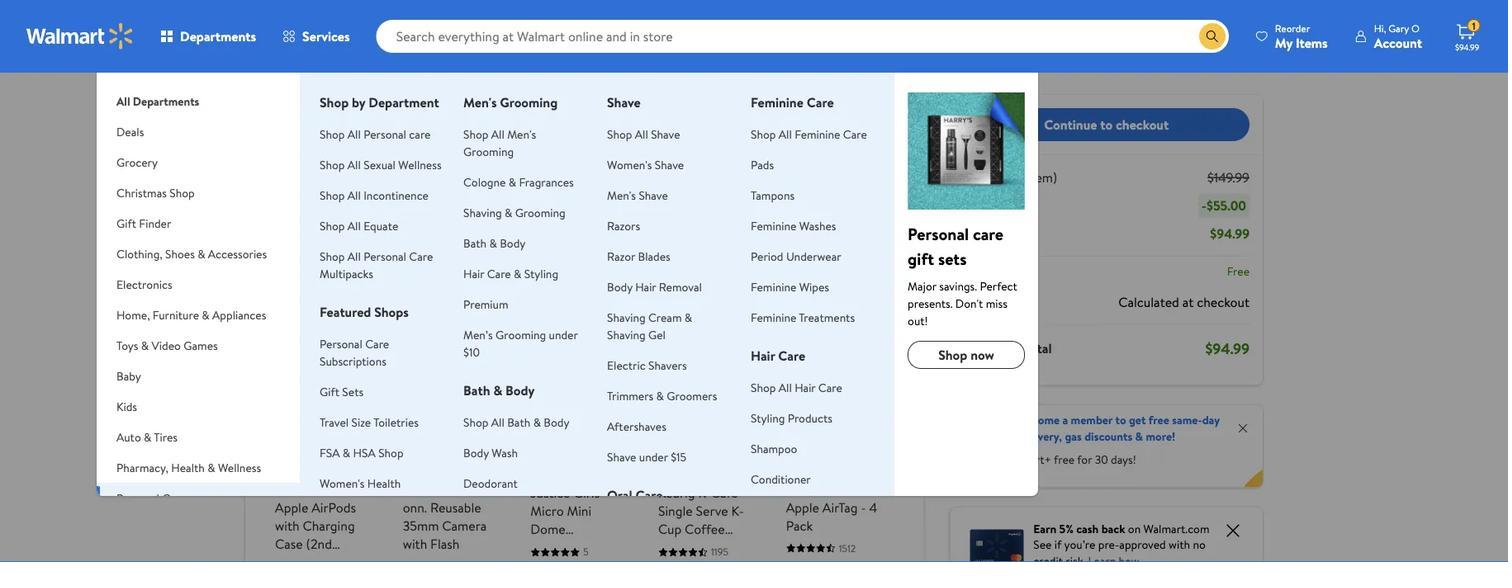 Task type: vqa. For each thing, say whether or not it's contained in the screenshot.
the bottommost 92071
no



Task type: describe. For each thing, give the bounding box(es) containing it.
Search search field
[[376, 20, 1229, 53]]

free for free
[[1228, 264, 1250, 280]]

free inside the become a member to get free same-day delivery, gas discounts & more!
[[1149, 412, 1170, 428]]

onn.
[[403, 498, 427, 516]]

airtag
[[823, 498, 858, 516]]

under inside men's grooming under $10
[[549, 327, 578, 343]]

trimmers & groomers
[[607, 388, 718, 404]]

feminine for feminine washes
[[751, 218, 797, 234]]

care for oral care
[[636, 487, 663, 505]]

toys
[[117, 338, 138, 354]]

5%
[[1060, 521, 1074, 537]]

earn 5% cash back on walmart.com see if you're pre-approved with no credit risk.
[[1034, 521, 1210, 563]]

all for shop all bath & body
[[491, 414, 505, 431]]

0 horizontal spatial care
[[409, 126, 431, 142]]

0 vertical spatial styling
[[524, 266, 559, 282]]

conditioner link
[[751, 471, 811, 488]]

a inside view details (only one option can be selected at a time.)
[[527, 99, 532, 113]]

0 vertical spatial $94.99
[[1456, 41, 1480, 52]]

for inside 'button'
[[738, 193, 753, 209]]

tie
[[531, 557, 548, 563]]

shave up remove
[[655, 157, 684, 173]]

reorder
[[1276, 21, 1311, 35]]

$129.00
[[275, 480, 313, 496]]

add button for now $99.00
[[278, 408, 338, 434]]

health for pharmacy,
[[171, 460, 205, 476]]

ideas
[[295, 268, 328, 289]]

add walmart protection plan by allstate
[[373, 59, 575, 75]]

out!
[[908, 313, 928, 329]]

pads link
[[751, 157, 774, 173]]

best seller for $19.88
[[410, 308, 454, 322]]

flash
[[431, 535, 460, 553]]

now $86.88 group
[[786, 299, 884, 563]]

shop all personal care multipacks link
[[320, 248, 433, 282]]

health for women's
[[368, 476, 401, 492]]

with inside earn 5% cash back on walmart.com see if you're pre-approved with no credit risk.
[[1169, 537, 1191, 553]]

serve
[[696, 502, 729, 520]]

$187.00 keurig k-cafe single serve k- cup coffee maker, latte maker
[[659, 459, 744, 563]]

men's shave
[[607, 187, 668, 203]]

add to cart image
[[285, 411, 304, 431]]

men's grooming under $10 link
[[464, 327, 578, 360]]

all for shop all feminine care
[[779, 126, 792, 142]]

all for shop all sexual wellness
[[348, 157, 361, 173]]

period underwear
[[751, 248, 842, 264]]

1 horizontal spatial $55.00
[[1207, 197, 1247, 215]]

body down shaving & grooming at the top
[[500, 235, 526, 251]]

shop all personal care
[[320, 126, 431, 142]]

hair down "razor blades" link
[[636, 279, 656, 295]]

one
[[399, 99, 415, 113]]

gift
[[908, 247, 935, 270]]

personal for personal care
[[117, 490, 159, 507]]

hair care
[[751, 347, 806, 365]]

cash
[[1077, 521, 1099, 537]]

apple for $86.88
[[786, 498, 820, 516]]

0 horizontal spatial k-
[[699, 484, 711, 502]]

home, furniture & appliances
[[117, 307, 266, 323]]

1 vertical spatial bath
[[464, 382, 490, 400]]

body left wash
[[464, 445, 489, 461]]

grocery
[[117, 154, 158, 170]]

try
[[985, 452, 1000, 468]]

shop all shave
[[607, 126, 681, 142]]

electronics button
[[97, 269, 300, 300]]

continue to checkout button
[[964, 108, 1250, 141]]

for inside banner
[[1078, 452, 1093, 468]]

major
[[908, 278, 937, 294]]

become a member to get free same-day delivery, gas discounts & more!
[[1020, 412, 1220, 445]]

estimated total
[[964, 340, 1052, 358]]

all for shop all personal care
[[348, 126, 361, 142]]

shop for shop all sexual wellness
[[320, 157, 345, 173]]

keurig
[[659, 484, 695, 502]]

details
[[400, 78, 432, 94]]

care for feminine care
[[807, 93, 834, 112]]

try walmart+ free for 30 days!
[[985, 452, 1137, 468]]

discounts
[[1085, 428, 1133, 445]]

$187.00
[[659, 459, 706, 480]]

removal
[[659, 279, 702, 295]]

body up shop all bath & body
[[506, 382, 535, 400]]

now $99.00 $129.00 apple airpods with charging case (2nd generation)
[[275, 459, 356, 563]]

best for now $19.88
[[410, 308, 429, 322]]

now for now $99.00
[[275, 459, 305, 480]]

hair up premium
[[464, 266, 484, 282]]

2 vertical spatial shaving
[[607, 327, 646, 343]]

women's for women's health
[[320, 476, 365, 492]]

personal care
[[117, 490, 186, 507]]

1 vertical spatial for
[[331, 268, 351, 289]]

cologne & fragrances link
[[464, 174, 574, 190]]

all for shop all hair care
[[779, 380, 792, 396]]

men's shave link
[[607, 187, 668, 203]]

body down razor
[[607, 279, 633, 295]]

0 horizontal spatial $55.00
[[875, 7, 904, 21]]

member
[[1071, 412, 1113, 428]]

pack
[[786, 516, 813, 535]]

care for personal care
[[162, 490, 186, 507]]

personal for personal care subscriptions
[[320, 336, 363, 352]]

men's for men's shave
[[607, 187, 636, 203]]

1 vertical spatial $94.99
[[1211, 225, 1250, 243]]

2-Year plan - $8.00 checkbox
[[373, 147, 388, 162]]

shop right hsa at left
[[379, 445, 404, 461]]

savings
[[964, 197, 1007, 215]]

wellness for pharmacy, health & wellness
[[218, 460, 261, 476]]

shave up women's shave
[[651, 126, 681, 142]]

earn
[[1034, 521, 1057, 537]]

add up view
[[373, 59, 393, 75]]

hair care & styling link
[[464, 266, 559, 282]]

fsa
[[320, 445, 340, 461]]

trimmers & groomers link
[[607, 388, 718, 404]]

approved
[[1120, 537, 1167, 553]]

clothing, shoes & accessories
[[117, 246, 267, 262]]

feminine treatments link
[[751, 309, 855, 326]]

case
[[275, 535, 303, 553]]

products
[[788, 410, 833, 426]]

grooming down fragrances at the left of the page
[[515, 205, 566, 221]]

shop all bath & body
[[464, 414, 570, 431]]

(1
[[1016, 169, 1025, 187]]

checkout for continue to checkout
[[1116, 116, 1169, 134]]

gift for gift ideas for less
[[265, 268, 291, 289]]

gift for gift sets
[[320, 384, 340, 400]]

now $19.88 $24.98 onn. reusable 35mm camera with flash
[[403, 459, 487, 553]]

next slide for horizontalscrollerrecommendations list image
[[851, 362, 891, 401]]

shave up shop all shave
[[607, 93, 641, 112]]

delivery,
[[1020, 428, 1063, 445]]

electronics
[[117, 276, 172, 293]]

you're
[[1065, 537, 1096, 553]]

sony wh-ch720n-noise canceling wireless bluetooth headphones- black, with add-on services, 1 in cart image
[[265, 0, 345, 46]]

shaving for shaving cream & shaving gel
[[607, 309, 646, 326]]

sets
[[342, 384, 364, 400]]

feminine for feminine treatments
[[751, 309, 797, 326]]

if
[[1055, 537, 1062, 553]]

capital one credit card image
[[970, 527, 1024, 563]]

kids button
[[97, 392, 300, 422]]

shave down the aftershaves on the bottom left of the page
[[607, 449, 637, 465]]

all for shop all shave
[[635, 126, 649, 142]]

gary
[[1389, 21, 1410, 35]]

& inside dropdown button
[[144, 429, 152, 445]]

christmas shop
[[117, 185, 195, 201]]

shop for shop all personal care multipacks
[[320, 248, 345, 264]]

gift for gift finder
[[117, 215, 136, 231]]

fragrances
[[519, 174, 574, 190]]

item)
[[1028, 169, 1058, 187]]

seller for $99.00
[[303, 308, 326, 322]]

now for now $19.88
[[403, 459, 433, 480]]

0 vertical spatial by
[[522, 59, 534, 75]]

best for now $86.88
[[793, 308, 812, 322]]

plan
[[498, 59, 519, 75]]

single
[[659, 502, 693, 520]]

1 bath & body from the top
[[464, 235, 526, 251]]

razor blades link
[[607, 248, 671, 264]]

2 vertical spatial $94.99
[[1206, 338, 1250, 359]]

shave down women's shave link
[[639, 187, 668, 203]]

personal for personal care gift sets major savings. perfect presents. don't miss out!
[[908, 222, 969, 245]]

reorder my items
[[1276, 21, 1328, 52]]

care for hair care & styling
[[487, 266, 511, 282]]

shop for shop all feminine care
[[751, 126, 776, 142]]

incontinence
[[364, 187, 429, 203]]

games
[[184, 338, 218, 354]]

1 vertical spatial by
[[352, 93, 366, 112]]

2 vertical spatial bath
[[508, 414, 531, 431]]

all for shop all incontinence
[[348, 187, 361, 203]]

dismiss capital one banner image
[[1224, 521, 1244, 541]]

clothing,
[[117, 246, 163, 262]]

save
[[852, 9, 868, 20]]

Walmart Site-Wide search field
[[376, 20, 1229, 53]]

year for 3-
[[408, 120, 429, 136]]

$10
[[464, 344, 480, 360]]

1 horizontal spatial under
[[639, 449, 668, 465]]

feminine for feminine wipes
[[751, 279, 797, 295]]

later
[[756, 193, 779, 209]]

1 vertical spatial departments
[[133, 93, 199, 109]]

3-Year plan - $11.00 checkbox
[[373, 121, 388, 136]]

now $19.88 group
[[403, 299, 501, 563]]

0 vertical spatial bath
[[464, 235, 487, 251]]

become
[[1020, 412, 1060, 428]]

body up "justice"
[[544, 414, 570, 431]]

1512
[[839, 541, 856, 555]]



Task type: locate. For each thing, give the bounding box(es) containing it.
walmart image
[[26, 23, 134, 50]]

day left returns
[[417, 12, 434, 29]]

women's health
[[320, 476, 401, 492]]

health inside dropdown button
[[171, 460, 205, 476]]

shop for shop all personal care
[[320, 126, 345, 142]]

best inside now $86.88 group
[[793, 308, 812, 322]]

hair
[[464, 266, 484, 282], [636, 279, 656, 295], [751, 347, 775, 365], [795, 380, 816, 396]]

1 horizontal spatial men's
[[508, 126, 536, 142]]

add inside now $86.88 group
[[816, 413, 836, 429]]

men's for men's grooming
[[464, 93, 497, 112]]

free for free 30-day returns
[[374, 12, 397, 29]]

departments
[[180, 27, 256, 45], [133, 93, 199, 109]]

0 vertical spatial gift
[[117, 215, 136, 231]]

calculated
[[1119, 293, 1180, 311]]

multipacks
[[320, 266, 373, 282]]

aftershaves link
[[607, 419, 667, 435]]

shop for shop all shave
[[607, 126, 632, 142]]

$99.00 inside now $99.00 $129.00 apple airpods with charging case (2nd generation)
[[308, 459, 352, 480]]

1 plan from the top
[[432, 120, 453, 136]]

styling down bath & body link on the left of the page
[[524, 266, 559, 282]]

a inside the become a member to get free same-day delivery, gas discounts & more!
[[1063, 412, 1069, 428]]

shop for shop all hair care
[[751, 380, 776, 396]]

shop up pads
[[751, 126, 776, 142]]

grooming down $11.00
[[464, 143, 514, 159]]

3-year plan - $11.00
[[398, 120, 492, 136]]

wellness down auto & tires dropdown button
[[218, 460, 261, 476]]

0 horizontal spatial to
[[1101, 116, 1113, 134]]

size
[[352, 414, 371, 431]]

personal inside personal care subscriptions
[[320, 336, 363, 352]]

best down wipes
[[793, 308, 812, 322]]

1 horizontal spatial styling
[[751, 410, 785, 426]]

2 plan from the top
[[432, 147, 453, 163]]

free down gas
[[1054, 452, 1075, 468]]

0 vertical spatial checkout
[[1116, 116, 1169, 134]]

4 add to cart image from the left
[[796, 411, 816, 431]]

$94.99 down 1
[[1456, 41, 1480, 52]]

fsa & hsa shop
[[320, 445, 404, 461]]

bath up hair care & styling link
[[464, 235, 487, 251]]

wellness up incontinence
[[399, 157, 442, 173]]

2 vertical spatial men's
[[607, 187, 636, 203]]

bath & body up shop all bath & body
[[464, 382, 535, 400]]

0 horizontal spatial wellness
[[218, 460, 261, 476]]

health down auto & tires dropdown button
[[171, 460, 205, 476]]

1 horizontal spatial apple
[[786, 498, 820, 516]]

1 vertical spatial a
[[1063, 412, 1069, 428]]

personal inside personal care gift sets major savings. perfect presents. don't miss out!
[[908, 222, 969, 245]]

0 vertical spatial a
[[527, 99, 532, 113]]

2 best seller from the left
[[410, 308, 454, 322]]

now left fsa
[[275, 459, 305, 480]]

personal care image
[[908, 93, 1025, 210]]

day inside the become a member to get free same-day delivery, gas discounts & more!
[[1203, 412, 1220, 428]]

3 now from the left
[[786, 459, 816, 480]]

0 horizontal spatial for
[[331, 268, 351, 289]]

free right get
[[1149, 412, 1170, 428]]

0 horizontal spatial at
[[517, 99, 525, 113]]

care inside shop all personal care multipacks
[[409, 248, 433, 264]]

you
[[838, 9, 850, 20]]

apple inside now $86.88 $99.00 apple airtag - 4 pack
[[786, 498, 820, 516]]

add button inside now $99.00 group
[[278, 408, 338, 434]]

0 horizontal spatial under
[[549, 327, 578, 343]]

1 vertical spatial shaving
[[607, 309, 646, 326]]

3 add to cart image from the left
[[668, 411, 688, 431]]

shop inside dropdown button
[[170, 185, 195, 201]]

plan for $11.00
[[432, 120, 453, 136]]

shop left equate
[[320, 218, 345, 234]]

add to cart image inside now $86.88 group
[[796, 411, 816, 431]]

add inside now $99.00 group
[[304, 413, 325, 429]]

shop up shop all equate
[[320, 187, 345, 203]]

under left $15
[[639, 449, 668, 465]]

add to cart image inside $187.00 "group"
[[668, 411, 688, 431]]

oral care
[[607, 487, 663, 505]]

add to cart image for keurig
[[668, 411, 688, 431]]

1 vertical spatial wellness
[[218, 460, 261, 476]]

0 vertical spatial day
[[417, 12, 434, 29]]

0 horizontal spatial day
[[417, 12, 434, 29]]

2 best from the left
[[410, 308, 429, 322]]

personal down the pharmacy,
[[117, 490, 159, 507]]

travel size toiletries
[[320, 414, 419, 431]]

best down ideas
[[282, 308, 301, 322]]

1 horizontal spatial seller
[[431, 308, 454, 322]]

all inside shop all personal care multipacks
[[348, 248, 361, 264]]

all up deals
[[117, 93, 130, 109]]

hair up products
[[795, 380, 816, 396]]

under
[[549, 327, 578, 343], [639, 449, 668, 465]]

1 best seller from the left
[[282, 308, 326, 322]]

oral
[[607, 487, 633, 505]]

1 vertical spatial care
[[973, 222, 1004, 245]]

shop up $8.00
[[464, 126, 489, 142]]

2 horizontal spatial for
[[1078, 452, 1093, 468]]

best seller inside "now $19.88" group
[[410, 308, 454, 322]]

add left aftershaves link
[[560, 413, 581, 429]]

women's up men's shave
[[607, 157, 652, 173]]

$55.00 down the $149.99
[[1207, 197, 1247, 215]]

checkout right the 'calculated'
[[1197, 293, 1250, 311]]

1 now from the left
[[275, 459, 305, 480]]

shop inside the shop all men's grooming
[[464, 126, 489, 142]]

a left 'time.)'
[[527, 99, 532, 113]]

1 horizontal spatial add button
[[534, 408, 594, 434]]

$55.00 right save
[[875, 7, 904, 21]]

& inside shaving cream & shaving gel
[[685, 309, 693, 326]]

shave under $15 link
[[607, 449, 687, 465]]

all for shop all equate
[[348, 218, 361, 234]]

care inside personal care subscriptions
[[365, 336, 389, 352]]

care for personal care subscriptions
[[365, 336, 389, 352]]

best seller for $86.88
[[793, 308, 837, 322]]

1 vertical spatial bath & body
[[464, 382, 535, 400]]

1 vertical spatial year
[[408, 147, 429, 163]]

personal inside shop all personal care multipacks
[[364, 248, 407, 264]]

don't
[[956, 295, 984, 312]]

girls
[[574, 484, 600, 502]]

best seller for $99.00
[[282, 308, 326, 322]]

$19.88
[[436, 459, 476, 480]]

all left equate
[[348, 218, 361, 234]]

2 add button from the left
[[534, 408, 594, 434]]

cologne
[[464, 174, 506, 190]]

miss
[[986, 295, 1008, 312]]

for left 30
[[1078, 452, 1093, 468]]

-$55.00
[[1202, 197, 1247, 215]]

personal inside dropdown button
[[117, 490, 159, 507]]

wellness for shop all sexual wellness
[[399, 157, 442, 173]]

men's
[[464, 93, 497, 112], [508, 126, 536, 142], [607, 187, 636, 203]]

feminine up shop all feminine care
[[751, 93, 804, 112]]

all for shop all personal care multipacks
[[348, 248, 361, 264]]

seller inside "now $19.88" group
[[431, 308, 454, 322]]

more!
[[1146, 428, 1176, 445]]

personal up less
[[364, 248, 407, 264]]

to right continue
[[1101, 116, 1113, 134]]

add for apple airpods with charging case (2nd generation)
[[304, 413, 325, 429]]

under down "hair care & styling"
[[549, 327, 578, 343]]

1 horizontal spatial now
[[403, 459, 433, 480]]

gift left sets
[[320, 384, 340, 400]]

year down 3-
[[408, 147, 429, 163]]

0 horizontal spatial men's
[[464, 93, 497, 112]]

feminine for feminine care
[[751, 93, 804, 112]]

presents.
[[908, 295, 953, 312]]

2 bath & body from the top
[[464, 382, 535, 400]]

1 vertical spatial $55.00
[[1207, 197, 1247, 215]]

seller for $19.88
[[431, 308, 454, 322]]

best inside "now $19.88" group
[[410, 308, 429, 322]]

1 vertical spatial day
[[1203, 412, 1220, 428]]

1 horizontal spatial $99.00
[[786, 480, 820, 496]]

add to cart image for $19.88
[[412, 411, 432, 431]]

$149.99
[[1208, 169, 1250, 187]]

period underwear link
[[751, 248, 842, 264]]

plan for $8.00
[[432, 147, 453, 163]]

0 vertical spatial at
[[517, 99, 525, 113]]

view details (only one option can be selected at a time.)
[[373, 78, 559, 113]]

personal up subscriptions
[[320, 336, 363, 352]]

add to cart image
[[412, 411, 432, 431], [540, 411, 560, 431], [668, 411, 688, 431], [796, 411, 816, 431]]

to inside the become a member to get free same-day delivery, gas discounts & more!
[[1116, 412, 1127, 428]]

add button inside justice girls micro mini dome crossbody, pink tie dye group
[[534, 408, 594, 434]]

& inside the become a member to get free same-day delivery, gas discounts & more!
[[1136, 428, 1144, 445]]

best inside now $99.00 group
[[282, 308, 301, 322]]

shop all bath & body link
[[464, 414, 570, 431]]

same-
[[1173, 412, 1203, 428]]

0 horizontal spatial free
[[1054, 452, 1075, 468]]

all down 'feminine care'
[[779, 126, 792, 142]]

1 add button from the left
[[278, 408, 338, 434]]

shop for shop all bath & body
[[464, 414, 489, 431]]

0 horizontal spatial free
[[374, 12, 397, 29]]

grooming down plan at the left top
[[500, 93, 558, 112]]

apple down conditioner 'link'
[[786, 498, 820, 516]]

best for now $99.00
[[282, 308, 301, 322]]

walmart.com
[[1144, 521, 1210, 537]]

at right selected
[[517, 99, 525, 113]]

0 vertical spatial wellness
[[399, 157, 442, 173]]

shop left the now in the bottom of the page
[[939, 346, 968, 364]]

0 vertical spatial year
[[408, 120, 429, 136]]

seller down wipes
[[814, 308, 837, 322]]

1 vertical spatial gift
[[265, 268, 291, 289]]

1 seller from the left
[[303, 308, 326, 322]]

shampoo link
[[751, 441, 798, 457]]

shop all hair care
[[751, 380, 843, 396]]

cafe
[[711, 484, 738, 502]]

bath & body
[[464, 235, 526, 251], [464, 382, 535, 400]]

by right plan at the left top
[[522, 59, 534, 75]]

feminine wipes
[[751, 279, 830, 295]]

2 now from the left
[[403, 459, 433, 480]]

0 horizontal spatial $99.00
[[308, 459, 352, 480]]

$187.00 group
[[659, 299, 757, 563]]

tires
[[154, 429, 178, 445]]

seller for $86.88
[[814, 308, 837, 322]]

free left 30-
[[374, 12, 397, 29]]

2 year from the top
[[408, 147, 429, 163]]

continue
[[1045, 116, 1098, 134]]

now inside now $86.88 $99.00 apple airtag - 4 pack
[[786, 459, 816, 480]]

gas
[[1065, 428, 1082, 445]]

0 horizontal spatial health
[[171, 460, 205, 476]]

0 vertical spatial free
[[1149, 412, 1170, 428]]

with left (2nd
[[275, 516, 300, 535]]

shop for shop all incontinence
[[320, 187, 345, 203]]

baby
[[117, 368, 141, 384]]

electric shavers link
[[607, 357, 687, 373]]

1 horizontal spatial care
[[973, 222, 1004, 245]]

reusable
[[430, 498, 482, 516]]

all up styling products link
[[779, 380, 792, 396]]

year for 2-
[[408, 147, 429, 163]]

0 horizontal spatial seller
[[303, 308, 326, 322]]

with inside now $99.00 $129.00 apple airpods with charging case (2nd generation)
[[275, 516, 300, 535]]

all left 3-year plan - $11.00 checkbox
[[348, 126, 361, 142]]

now for now $86.88
[[786, 459, 816, 480]]

2 horizontal spatial best seller
[[793, 308, 837, 322]]

styling
[[524, 266, 559, 282], [751, 410, 785, 426]]

1 apple from the left
[[275, 498, 309, 516]]

2 horizontal spatial men's
[[607, 187, 636, 203]]

home,
[[117, 307, 150, 323]]

1 vertical spatial women's
[[320, 476, 365, 492]]

0 vertical spatial care
[[409, 126, 431, 142]]

0 vertical spatial bath & body
[[464, 235, 526, 251]]

& inside 'dropdown button'
[[198, 246, 205, 262]]

k- right the serve
[[732, 502, 744, 520]]

shaving for shaving & grooming
[[464, 205, 502, 221]]

styling products
[[751, 410, 833, 426]]

body hair removal link
[[607, 279, 702, 295]]

3 best seller from the left
[[793, 308, 837, 322]]

0 horizontal spatial gift
[[117, 215, 136, 231]]

-
[[456, 120, 460, 136], [455, 147, 460, 163], [1202, 197, 1207, 215], [861, 498, 866, 516]]

0 vertical spatial departments
[[180, 27, 256, 45]]

styling products link
[[751, 410, 833, 426]]

0 vertical spatial to
[[1101, 116, 1113, 134]]

seller inside now $86.88 group
[[814, 308, 837, 322]]

1 horizontal spatial by
[[522, 59, 534, 75]]

grooming
[[500, 93, 558, 112], [464, 143, 514, 159], [515, 205, 566, 221], [496, 327, 546, 343]]

1 add to cart image from the left
[[412, 411, 432, 431]]

departments up all departments link
[[180, 27, 256, 45]]

bath up wash
[[508, 414, 531, 431]]

1 horizontal spatial health
[[368, 476, 401, 492]]

protection
[[441, 59, 495, 75]]

pre-
[[1099, 537, 1120, 553]]

all up multipacks
[[348, 248, 361, 264]]

1 horizontal spatial free
[[1228, 264, 1250, 280]]

3 add button from the left
[[789, 408, 849, 434]]

subscriptions
[[320, 353, 387, 369]]

1 vertical spatial under
[[639, 449, 668, 465]]

0 vertical spatial shaving
[[464, 205, 502, 221]]

now up the onn.
[[403, 459, 433, 480]]

gift left ideas
[[265, 268, 291, 289]]

add up fsa
[[304, 413, 325, 429]]

2 horizontal spatial with
[[1169, 537, 1191, 553]]

best seller inside now $99.00 group
[[282, 308, 326, 322]]

men's inside the shop all men's grooming
[[508, 126, 536, 142]]

0 horizontal spatial apple
[[275, 498, 309, 516]]

2 seller from the left
[[431, 308, 454, 322]]

add inside justice girls micro mini dome crossbody, pink tie dye group
[[560, 413, 581, 429]]

banner containing become a member to get free same-day delivery, gas discounts & more!
[[951, 405, 1263, 488]]

add to cart image for $86.88
[[796, 411, 816, 431]]

2 apple from the left
[[786, 498, 820, 516]]

1 vertical spatial free
[[1054, 452, 1075, 468]]

by left (only
[[352, 93, 366, 112]]

all down selected
[[491, 126, 505, 142]]

grooming right men's
[[496, 327, 546, 343]]

departments inside popup button
[[180, 27, 256, 45]]

best right shops
[[410, 308, 429, 322]]

1 horizontal spatial best seller
[[410, 308, 454, 322]]

plan down 3-year plan - $11.00
[[432, 147, 453, 163]]

for right save
[[738, 193, 753, 209]]

shop now
[[939, 346, 995, 364]]

shop left (only
[[320, 93, 349, 112]]

1 horizontal spatial for
[[738, 193, 753, 209]]

feminine washes
[[751, 218, 837, 234]]

$11.00
[[463, 120, 492, 136]]

now down shampoo link
[[786, 459, 816, 480]]

add for apple airtag - 4 pack
[[816, 413, 836, 429]]

1195
[[711, 545, 729, 559]]

gift inside dropdown button
[[117, 215, 136, 231]]

1 horizontal spatial with
[[403, 535, 427, 553]]

free
[[374, 12, 397, 29], [1228, 264, 1250, 280]]

seller inside now $99.00 group
[[303, 308, 326, 322]]

$94.99 down -$55.00
[[1211, 225, 1250, 243]]

deodorant link
[[464, 476, 518, 492]]

now inside now $19.88 $24.98 onn. reusable 35mm camera with flash
[[403, 459, 433, 480]]

electric
[[607, 357, 646, 373]]

2 horizontal spatial add button
[[789, 408, 849, 434]]

shaving down cologne
[[464, 205, 502, 221]]

taxes
[[964, 293, 995, 311]]

premium link
[[464, 296, 509, 312]]

justice girls micro mini dome crossbody, pink tie dye group
[[531, 299, 629, 563]]

0 horizontal spatial now
[[275, 459, 305, 480]]

feminine down 'feminine care'
[[795, 126, 841, 142]]

care down savings
[[973, 222, 1004, 245]]

1 horizontal spatial wellness
[[399, 157, 442, 173]]

shop up women's shave link
[[607, 126, 632, 142]]

care inside dropdown button
[[162, 490, 186, 507]]

apple down $129.00
[[275, 498, 309, 516]]

at inside view details (only one option can be selected at a time.)
[[517, 99, 525, 113]]

3 seller from the left
[[814, 308, 837, 322]]

k-
[[699, 484, 711, 502], [732, 502, 744, 520]]

deodorant
[[464, 476, 518, 492]]

with left flash
[[403, 535, 427, 553]]

2 horizontal spatial now
[[786, 459, 816, 480]]

0 vertical spatial women's
[[607, 157, 652, 173]]

0 horizontal spatial styling
[[524, 266, 559, 282]]

1 horizontal spatial to
[[1116, 412, 1127, 428]]

checkout right continue
[[1116, 116, 1169, 134]]

gift finder
[[117, 215, 171, 231]]

feminine down the later
[[751, 218, 797, 234]]

best seller down ideas
[[282, 308, 326, 322]]

health left $24.98
[[368, 476, 401, 492]]

electric shavers
[[607, 357, 687, 373]]

tampons link
[[751, 187, 795, 203]]

shop for shop all equate
[[320, 218, 345, 234]]

to
[[1101, 116, 1113, 134], [1116, 412, 1127, 428]]

all up shop all equate link
[[348, 187, 361, 203]]

shoes
[[165, 246, 195, 262]]

0 horizontal spatial best
[[282, 308, 301, 322]]

walmart+
[[1003, 452, 1052, 468]]

shop for shop all men's grooming
[[464, 126, 489, 142]]

$99.00 inside now $86.88 $99.00 apple airtag - 4 pack
[[786, 480, 820, 496]]

checkout inside button
[[1116, 116, 1169, 134]]

1 horizontal spatial free
[[1149, 412, 1170, 428]]

1 horizontal spatial day
[[1203, 412, 1220, 428]]

personal care gift sets major savings. perfect presents. don't miss out!
[[908, 222, 1018, 329]]

justice girls micro mini dome crossbody, pink tie dye
[[531, 484, 622, 563]]

1 horizontal spatial women's
[[607, 157, 652, 173]]

christmas
[[117, 185, 167, 201]]

1 horizontal spatial at
[[1183, 293, 1194, 311]]

add down the shop all hair care
[[816, 413, 836, 429]]

care inside personal care gift sets major savings. perfect presents. don't miss out!
[[973, 222, 1004, 245]]

1 vertical spatial free
[[1228, 264, 1250, 280]]

- inside now $86.88 $99.00 apple airtag - 4 pack
[[861, 498, 866, 516]]

view details button
[[373, 78, 432, 94]]

k- right keurig
[[699, 484, 711, 502]]

a right become
[[1063, 412, 1069, 428]]

3 best from the left
[[793, 308, 812, 322]]

shop down hair care
[[751, 380, 776, 396]]

increase quantity sony wh-ch720n-noise canceling wireless bluetooth headphones- black, current quantity 1 image
[[884, 195, 897, 208]]

women's for women's shave
[[607, 157, 652, 173]]

bath down $10
[[464, 382, 490, 400]]

1 horizontal spatial k-
[[732, 502, 744, 520]]

0 horizontal spatial best seller
[[282, 308, 326, 322]]

all left 'sexual'
[[348, 157, 361, 173]]

men's down men's grooming
[[508, 126, 536, 142]]

to inside continue to checkout button
[[1101, 116, 1113, 134]]

1 vertical spatial checkout
[[1197, 293, 1250, 311]]

checkout for calculated at checkout
[[1197, 293, 1250, 311]]

care for hair care
[[779, 347, 806, 365]]

0 horizontal spatial add button
[[278, 408, 338, 434]]

0 vertical spatial $55.00
[[875, 7, 904, 21]]

to left get
[[1116, 412, 1127, 428]]

services button
[[269, 17, 363, 56]]

all for shop all men's grooming
[[491, 126, 505, 142]]

$86.88
[[820, 459, 864, 480]]

hair care & styling
[[464, 266, 559, 282]]

shaving left 'cream'
[[607, 309, 646, 326]]

0 horizontal spatial women's
[[320, 476, 365, 492]]

hair up the shop all hair care
[[751, 347, 775, 365]]

travel size toiletries link
[[320, 414, 419, 431]]

women's up airpods
[[320, 476, 365, 492]]

shop inside shop all personal care multipacks
[[320, 248, 345, 264]]

shop for shop by department
[[320, 93, 349, 112]]

period
[[751, 248, 784, 264]]

0 vertical spatial free
[[374, 12, 397, 29]]

all inside the shop all men's grooming
[[491, 126, 505, 142]]

0 vertical spatial for
[[738, 193, 753, 209]]

wellness inside dropdown button
[[218, 460, 261, 476]]

0 vertical spatial under
[[549, 327, 578, 343]]

add button inside now $86.88 group
[[789, 408, 849, 434]]

1 vertical spatial styling
[[751, 410, 785, 426]]

total
[[1025, 340, 1052, 358]]

clothing, shoes & accessories button
[[97, 239, 300, 269]]

close walmart plus section image
[[1237, 422, 1250, 435]]

personal up 2-year plan - $8.00 checkbox
[[364, 126, 407, 142]]

banner
[[951, 405, 1263, 488]]

appliances
[[212, 307, 266, 323]]

search icon image
[[1206, 30, 1220, 43]]

shop for shop now
[[939, 346, 968, 364]]

1 year from the top
[[408, 120, 429, 136]]

returns
[[437, 12, 473, 29]]

0 horizontal spatial a
[[527, 99, 532, 113]]

1 horizontal spatial a
[[1063, 412, 1069, 428]]

add button for now $86.88
[[789, 408, 849, 434]]

grooming inside the shop all men's grooming
[[464, 143, 514, 159]]

1 horizontal spatial checkout
[[1197, 293, 1250, 311]]

shop down grocery "dropdown button"
[[170, 185, 195, 201]]

day left close walmart plus section image
[[1203, 412, 1220, 428]]

with inside now $19.88 $24.98 onn. reusable 35mm camera with flash
[[403, 535, 427, 553]]

1 horizontal spatial gift
[[265, 268, 291, 289]]

now $99.00 group
[[275, 299, 373, 563]]

grooming inside men's grooming under $10
[[496, 327, 546, 343]]

apple for $99.00
[[275, 498, 309, 516]]

accessories
[[208, 246, 267, 262]]

apple inside now $99.00 $129.00 apple airpods with charging case (2nd generation)
[[275, 498, 309, 516]]

2 add to cart image from the left
[[540, 411, 560, 431]]

men's up razors
[[607, 187, 636, 203]]

now inside now $99.00 $129.00 apple airpods with charging case (2nd generation)
[[275, 459, 305, 480]]

care
[[807, 93, 834, 112], [844, 126, 868, 142], [409, 248, 433, 264], [487, 266, 511, 282], [365, 336, 389, 352], [779, 347, 806, 365], [819, 380, 843, 396], [636, 487, 663, 505], [162, 490, 186, 507]]

best seller inside now $86.88 group
[[793, 308, 837, 322]]

now
[[971, 346, 995, 364]]

styling up shampoo
[[751, 410, 785, 426]]

2 horizontal spatial seller
[[814, 308, 837, 322]]

add to cart image inside "now $19.88" group
[[412, 411, 432, 431]]

1 best from the left
[[282, 308, 301, 322]]

add to cart image inside justice girls micro mini dome crossbody, pink tie dye group
[[540, 411, 560, 431]]

30-
[[400, 12, 417, 29]]

add for justice girls micro mini dome crossbody, pink tie dye
[[560, 413, 581, 429]]

shaving & grooming link
[[464, 205, 566, 221]]

35mm
[[403, 516, 439, 535]]

men's grooming under $10
[[464, 327, 578, 360]]



